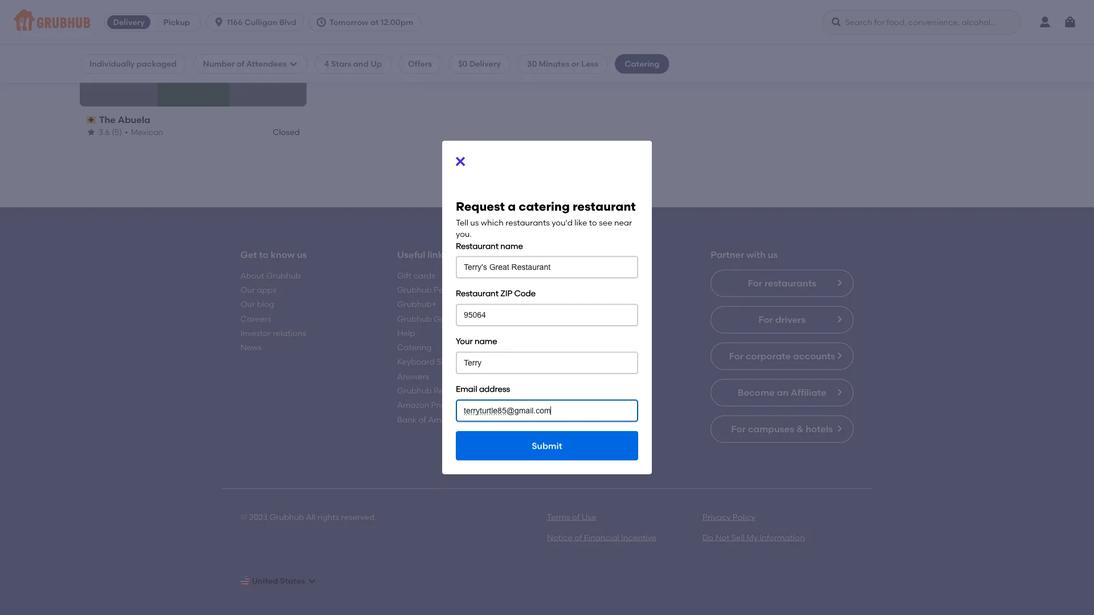 Task type: vqa. For each thing, say whether or not it's contained in the screenshot.
Healthy image
no



Task type: locate. For each thing, give the bounding box(es) containing it.
1 horizontal spatial to
[[589, 218, 597, 227]]

of for notice
[[575, 533, 582, 543]]

for for for corporate accounts
[[729, 351, 743, 362]]

0 vertical spatial delivery
[[113, 17, 145, 27]]

restaurant up you'd
[[549, 192, 589, 202]]

address
[[479, 384, 510, 394]]

answers link
[[397, 371, 429, 381]]

notice of financial incentive link
[[547, 533, 656, 543]]

for down partner with us
[[748, 278, 762, 289]]

our down about
[[240, 285, 255, 295]]

privacy policy
[[703, 512, 755, 522]]

2 with from the left
[[747, 249, 766, 260]]

grubhub down know
[[266, 271, 301, 280]]

svg image inside united states button
[[307, 577, 316, 586]]

relations
[[273, 328, 306, 338]]

to inside request a catering restaurant tell us which restaurants you'd like to see near you.
[[589, 218, 597, 227]]

bank
[[397, 415, 417, 424]]

with right connect
[[595, 249, 614, 260]]

united states button
[[240, 571, 316, 591]]

delivery up individually packaged
[[113, 17, 145, 27]]

2 restaurant from the top
[[456, 289, 499, 298]]

0 horizontal spatial delivery
[[113, 17, 145, 27]]

•
[[125, 127, 128, 137]]

grubhub right the for
[[604, 192, 638, 202]]

1 vertical spatial closed
[[273, 127, 300, 137]]

Restaurant ZIP Code telephone field
[[456, 304, 638, 327]]

catering up keyboard
[[397, 343, 432, 352]]

at
[[370, 17, 379, 27]]

grubhub down gift cards link
[[397, 285, 432, 295]]

for left the campuses
[[731, 424, 746, 435]]

for inside "link"
[[748, 278, 762, 289]]

incentive
[[621, 533, 656, 543]]

0 vertical spatial restaurant
[[456, 241, 499, 251]]

grubhub+ link
[[397, 299, 437, 309]]

restaurant for restaurant name
[[456, 241, 499, 251]]

0 horizontal spatial to
[[259, 249, 268, 260]]

of left "use" at the right bottom
[[572, 512, 580, 522]]

all
[[306, 512, 316, 522]]

name down 'which'
[[500, 241, 523, 251]]

restaurant up the see
[[573, 199, 636, 214]]

instagram link
[[554, 299, 594, 309]]

a inside request a catering restaurant tell us which restaurants you'd like to see near you.
[[508, 199, 516, 214]]

name right your
[[475, 337, 497, 346]]

about
[[240, 271, 264, 280]]

for left 'drivers'
[[759, 314, 773, 325]]

delivery right $0
[[469, 59, 501, 69]]

restaurant left zip
[[456, 289, 499, 298]]

for drivers
[[759, 314, 806, 325]]

1 horizontal spatial restaurants
[[765, 278, 816, 289]]

catering right the "less"
[[625, 59, 660, 69]]

a left new
[[489, 192, 494, 202]]

number of attendees
[[203, 59, 287, 69]]

our
[[240, 285, 255, 295], [240, 299, 255, 309]]

grubhub
[[604, 192, 638, 202], [266, 271, 301, 280], [397, 285, 432, 295], [397, 314, 432, 324], [397, 386, 432, 396], [269, 512, 304, 522]]

restaurant name
[[456, 241, 523, 251]]

1 horizontal spatial with
[[747, 249, 766, 260]]

campuses
[[748, 424, 794, 435]]

catering link
[[397, 343, 432, 352]]

restaurants inside request a catering restaurant tell us which restaurants you'd like to see near you.
[[506, 218, 550, 227]]

of inside the gift cards grubhub perks grubhub+ grubhub guarantee help catering keyboard shortcuts answers grubhub rewards amazon prime deal bank of america
[[419, 415, 426, 424]]

for
[[748, 278, 762, 289], [759, 314, 773, 325], [729, 351, 743, 362], [731, 424, 746, 435]]

name for your name
[[475, 337, 497, 346]]

grubhub down grubhub+
[[397, 314, 432, 324]]

1 vertical spatial to
[[259, 249, 268, 260]]

0 vertical spatial restaurants
[[506, 218, 550, 227]]

of right "notice"
[[575, 533, 582, 543]]

0 vertical spatial to
[[589, 218, 597, 227]]

$0
[[458, 59, 467, 69]]

request
[[456, 199, 505, 214]]

0 horizontal spatial name
[[475, 337, 497, 346]]

catering right new
[[514, 192, 547, 202]]

svg image
[[1063, 15, 1077, 29], [316, 17, 327, 28], [289, 59, 298, 68]]

for drivers link
[[711, 306, 854, 334]]

1 vertical spatial our
[[240, 299, 255, 309]]

1 horizontal spatial a
[[508, 199, 516, 214]]

attendees
[[246, 59, 287, 69]]

catering up you'd
[[519, 199, 570, 214]]

a right request
[[508, 199, 516, 214]]

of for number
[[237, 59, 244, 69]]

with for connect
[[595, 249, 614, 260]]

restaurants down suggest a new catering restaurant for grubhub button
[[506, 218, 550, 227]]

restaurant
[[549, 192, 589, 202], [573, 199, 636, 214]]

0 vertical spatial catering
[[625, 59, 660, 69]]

with right partner on the top
[[747, 249, 766, 260]]

our apps link
[[240, 285, 276, 295]]

30
[[527, 59, 537, 69]]

you.
[[456, 229, 472, 239]]

notice
[[547, 533, 573, 543]]

0 vertical spatial name
[[500, 241, 523, 251]]

useful
[[397, 249, 425, 260]]

1 horizontal spatial closed
[[273, 127, 300, 137]]

to
[[589, 218, 597, 227], [259, 249, 268, 260]]

do
[[703, 533, 713, 543]]

svg image
[[213, 17, 225, 28], [831, 17, 842, 28], [454, 155, 467, 168], [307, 577, 316, 586]]

0 vertical spatial our
[[240, 285, 255, 295]]

0 horizontal spatial restaurants
[[506, 218, 550, 227]]

1 vertical spatial restaurant
[[456, 289, 499, 298]]

do not sell my information
[[703, 533, 805, 543]]

of right number
[[237, 59, 244, 69]]

a
[[489, 192, 494, 202], [508, 199, 516, 214]]

0 horizontal spatial with
[[595, 249, 614, 260]]

12:00pm
[[381, 17, 413, 27]]

suggest a new catering restaurant for grubhub button
[[451, 187, 643, 207]]

2 our from the top
[[240, 299, 255, 309]]

restaurant zip code
[[456, 289, 536, 298]]

© 2023 grubhub all rights reserved.
[[240, 512, 376, 522]]

restaurants up 'drivers'
[[765, 278, 816, 289]]

code
[[514, 289, 536, 298]]

of
[[237, 59, 244, 69], [419, 415, 426, 424], [572, 512, 580, 522], [575, 533, 582, 543]]

corporate
[[746, 351, 791, 362]]

1 vertical spatial name
[[475, 337, 497, 346]]

delivery inside "main content"
[[469, 59, 501, 69]]

a inside button
[[489, 192, 494, 202]]

1 vertical spatial catering
[[397, 343, 432, 352]]

us right tell
[[470, 218, 479, 227]]

restaurant down you.
[[456, 241, 499, 251]]

save this restaurant button
[[279, 41, 300, 62]]

blog
[[257, 299, 274, 309]]

submit link
[[456, 431, 638, 461]]

2 horizontal spatial svg image
[[1063, 15, 1077, 29]]

0 horizontal spatial catering
[[397, 343, 432, 352]]

1 restaurant from the top
[[456, 241, 499, 251]]

tomorrow at 12:00pm
[[329, 17, 413, 27]]

with for partner
[[747, 249, 766, 260]]

restaurant inside suggest a new catering restaurant for grubhub button
[[549, 192, 589, 202]]

the
[[99, 114, 116, 125]]

grubhub inside suggest a new catering restaurant for grubhub button
[[604, 192, 638, 202]]

name for restaurant name
[[500, 241, 523, 251]]

our up the careers link
[[240, 299, 255, 309]]

0 vertical spatial closed
[[179, 66, 207, 75]]

facebook
[[554, 271, 592, 280]]

answers
[[397, 371, 429, 381]]

email address
[[456, 384, 510, 394]]

1 horizontal spatial svg image
[[316, 17, 327, 28]]

my
[[747, 533, 758, 543]]

sell
[[731, 533, 745, 543]]

or
[[571, 59, 579, 69]]

catering inside the gift cards grubhub perks grubhub+ grubhub guarantee help catering keyboard shortcuts answers grubhub rewards amazon prime deal bank of america
[[397, 343, 432, 352]]

news link
[[240, 343, 262, 352]]

and
[[353, 59, 369, 69]]

1 vertical spatial restaurants
[[765, 278, 816, 289]]

our blog link
[[240, 299, 274, 309]]

do not sell my information link
[[703, 533, 805, 543]]

grubhub+
[[397, 299, 437, 309]]

delivery button
[[105, 13, 153, 31]]

of right bank
[[419, 415, 426, 424]]

save this restaurant image
[[283, 45, 296, 58]]

1 vertical spatial delivery
[[469, 59, 501, 69]]

get
[[240, 249, 257, 260]]

for left corporate
[[729, 351, 743, 362]]

like
[[575, 218, 587, 227]]

to right "like" on the right top of page
[[589, 218, 597, 227]]

1 horizontal spatial delivery
[[469, 59, 501, 69]]

email
[[456, 384, 477, 394]]

links
[[427, 249, 448, 260]]

1 horizontal spatial catering
[[625, 59, 660, 69]]

states
[[280, 576, 305, 586]]

30 minutes or less
[[527, 59, 598, 69]]

useful links
[[397, 249, 448, 260]]

terms of use
[[547, 512, 596, 522]]

the abuela link
[[87, 114, 300, 126]]

0 horizontal spatial a
[[489, 192, 494, 202]]

closed
[[179, 66, 207, 75], [273, 127, 300, 137]]

main content
[[0, 0, 1094, 615]]

grubhub left all
[[269, 512, 304, 522]]

1 with from the left
[[595, 249, 614, 260]]

to right get
[[259, 249, 268, 260]]

for for for drivers
[[759, 314, 773, 325]]

restaurants inside "link"
[[765, 278, 816, 289]]

1 horizontal spatial name
[[500, 241, 523, 251]]



Task type: describe. For each thing, give the bounding box(es) containing it.
prime
[[431, 400, 453, 410]]

us right know
[[297, 249, 307, 260]]

language select image
[[240, 577, 250, 586]]

1166
[[227, 17, 243, 27]]

accounts
[[793, 351, 835, 362]]

for for for campuses & hotels
[[731, 424, 746, 435]]

of for terms
[[572, 512, 580, 522]]

gift cards grubhub perks grubhub+ grubhub guarantee help catering keyboard shortcuts answers grubhub rewards amazon prime deal bank of america
[[397, 271, 476, 424]]

terms
[[547, 512, 570, 522]]

0 horizontal spatial svg image
[[289, 59, 298, 68]]

catering inside request a catering restaurant tell us which restaurants you'd like to see near you.
[[519, 199, 570, 214]]

less
[[581, 59, 598, 69]]

rewards
[[434, 386, 467, 396]]

amazon prime deal link
[[397, 400, 473, 410]]

for for for restaurants
[[748, 278, 762, 289]]

catering inside button
[[514, 192, 547, 202]]

tomorrow at 12:00pm button
[[308, 13, 425, 31]]

privacy policy link
[[703, 512, 755, 522]]

us inside request a catering restaurant tell us which restaurants you'd like to see near you.
[[470, 218, 479, 227]]

know
[[271, 249, 295, 260]]

apps
[[257, 285, 276, 295]]

become an affiliate link
[[711, 379, 854, 406]]

united
[[252, 576, 278, 586]]

use
[[582, 512, 596, 522]]

for restaurants
[[748, 278, 816, 289]]

1166 culligan blvd button
[[206, 13, 308, 31]]

a for suggest
[[489, 192, 494, 202]]

up
[[371, 59, 382, 69]]

mexican
[[131, 127, 163, 137]]

pickup button
[[153, 13, 201, 31]]

cards
[[413, 271, 435, 280]]

help
[[397, 328, 415, 338]]

minutes
[[539, 59, 570, 69]]

packaged
[[136, 59, 177, 69]]

policy
[[733, 512, 755, 522]]

investor
[[240, 328, 271, 338]]

for corporate accounts link
[[711, 343, 854, 370]]

(5)
[[112, 127, 122, 137]]

restaurant inside request a catering restaurant tell us which restaurants you'd like to see near you.
[[573, 199, 636, 214]]

become
[[738, 387, 775, 398]]

deal
[[455, 400, 473, 410]]

number
[[203, 59, 235, 69]]

shortcuts
[[437, 357, 473, 367]]

the abuela logo image
[[157, 34, 229, 107]]

get to know us
[[240, 249, 307, 260]]

for corporate accounts
[[729, 351, 835, 362]]

an
[[777, 387, 788, 398]]

grubhub perks link
[[397, 285, 454, 295]]

1 our from the top
[[240, 285, 255, 295]]

partner
[[711, 249, 744, 260]]

rights
[[317, 512, 339, 522]]

your name
[[456, 337, 497, 346]]

grubhub inside 'about grubhub our apps our blog careers investor relations news'
[[266, 271, 301, 280]]

amazon
[[397, 400, 429, 410]]

stars
[[331, 59, 351, 69]]

facebook link
[[554, 271, 592, 280]]

us down near
[[616, 249, 626, 260]]

grubhub down answers
[[397, 386, 432, 396]]

tell
[[456, 218, 468, 227]]

0 horizontal spatial closed
[[179, 66, 207, 75]]

star icon image
[[87, 128, 96, 137]]

delivery inside "button"
[[113, 17, 145, 27]]

Email address email field
[[456, 400, 638, 422]]

help link
[[397, 328, 415, 338]]

hotels
[[806, 424, 833, 435]]

about grubhub our apps our blog careers investor relations news
[[240, 271, 306, 352]]

for restaurants link
[[711, 270, 854, 297]]

see
[[599, 218, 612, 227]]

near
[[614, 218, 632, 227]]

abuela
[[118, 114, 150, 125]]

main content containing the abuela
[[0, 0, 1094, 615]]

you'd
[[552, 218, 573, 227]]

drivers
[[775, 314, 806, 325]]

2023
[[249, 512, 268, 522]]

restaurant for restaurant zip code
[[456, 289, 499, 298]]

offers
[[408, 59, 432, 69]]

america
[[428, 415, 461, 424]]

partner with us
[[711, 249, 778, 260]]

instagram
[[554, 299, 594, 309]]

Your name text field
[[456, 352, 638, 374]]

gift cards link
[[397, 271, 435, 280]]

blvd
[[279, 17, 296, 27]]

©
[[240, 512, 247, 522]]

for campuses & hotels
[[731, 424, 833, 435]]

suggest a new catering restaurant for grubhub
[[456, 192, 638, 202]]

subscription pass image
[[87, 116, 97, 124]]

Restaurant name text field
[[456, 256, 638, 279]]

grubhub rewards link
[[397, 386, 467, 396]]

keyboard shortcuts link
[[397, 357, 473, 367]]

for
[[591, 192, 602, 202]]

united states
[[252, 576, 305, 586]]

svg image inside tomorrow at 12:00pm button
[[316, 17, 327, 28]]

terms of use link
[[547, 512, 596, 522]]

submit
[[532, 441, 562, 451]]

individually packaged
[[89, 59, 177, 69]]

perks
[[434, 285, 454, 295]]

main navigation navigation
[[0, 0, 1094, 45]]

svg image inside 1166 culligan blvd button
[[213, 17, 225, 28]]

which
[[481, 218, 504, 227]]

us up the 'for restaurants'
[[768, 249, 778, 260]]

a for request
[[508, 199, 516, 214]]

privacy
[[703, 512, 731, 522]]

grubhub guarantee link
[[397, 314, 476, 324]]

the abuela
[[99, 114, 150, 125]]



